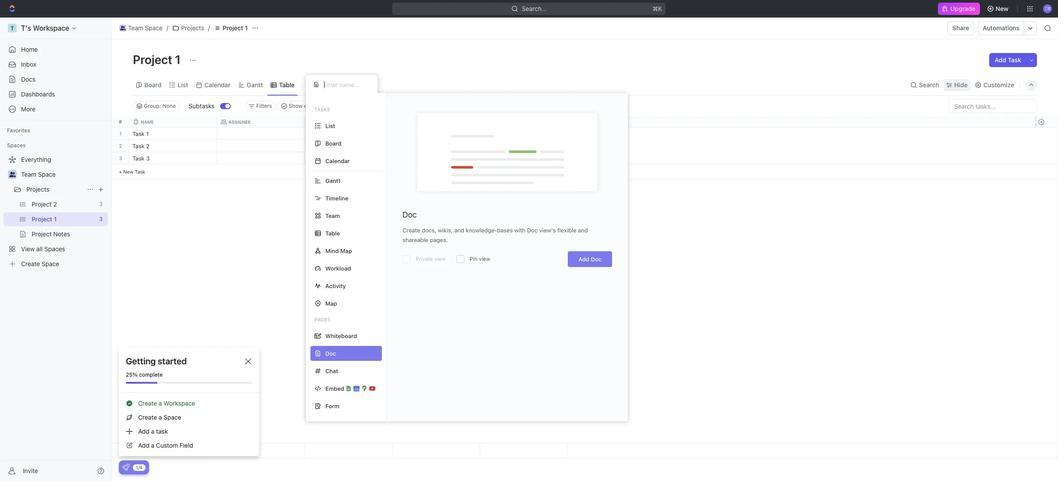 Task type: describe. For each thing, give the bounding box(es) containing it.
user group image inside team space link
[[120, 26, 126, 30]]

field
[[180, 442, 193, 449]]

new for new task
[[123, 169, 133, 175]]

projects inside the sidebar navigation
[[26, 186, 49, 193]]

upgrade link
[[938, 3, 980, 15]]

workload
[[325, 265, 351, 272]]

‎task 1
[[132, 130, 149, 137]]

view's
[[539, 227, 556, 234]]

task
[[156, 428, 168, 435]]

#
[[119, 118, 122, 125]]

⌘k
[[653, 5, 662, 12]]

workspace
[[164, 400, 195, 407]]

add task button
[[990, 53, 1027, 67]]

dashboards
[[21, 90, 55, 98]]

1 horizontal spatial list
[[325, 122, 335, 129]]

project 1 link
[[212, 23, 250, 33]]

add task
[[995, 56, 1022, 64]]

search button
[[908, 79, 942, 91]]

to do cell for task 3
[[305, 152, 393, 164]]

2 horizontal spatial doc
[[591, 256, 602, 263]]

set priority element for ‎task 1
[[479, 128, 492, 141]]

share button
[[947, 21, 975, 35]]

knowledge-
[[466, 227, 497, 234]]

to for ‎task 2
[[310, 143, 317, 149]]

new task
[[123, 169, 145, 175]]

flexible
[[558, 227, 577, 234]]

task for new task
[[135, 169, 145, 175]]

table link
[[277, 79, 295, 91]]

add a task
[[138, 428, 168, 435]]

private
[[416, 256, 433, 262]]

shareable
[[403, 236, 429, 243]]

inbox link
[[4, 57, 108, 71]]

create a space
[[138, 414, 181, 421]]

favorites
[[7, 127, 30, 134]]

form
[[325, 402, 340, 409]]

press space to select this row. row containing ‎task 1
[[129, 128, 568, 141]]

‎task 2
[[132, 143, 150, 150]]

pin
[[470, 256, 478, 262]]

automations button
[[979, 21, 1024, 35]]

pages.
[[430, 236, 448, 243]]

do for task 3
[[318, 156, 326, 161]]

timeline
[[325, 195, 348, 202]]

started
[[158, 356, 187, 366]]

automations
[[983, 24, 1020, 32]]

getting started
[[126, 356, 187, 366]]

1 horizontal spatial project 1
[[223, 24, 248, 32]]

tree inside the sidebar navigation
[[4, 153, 108, 271]]

space inside tree
[[38, 171, 56, 178]]

board link
[[143, 79, 161, 91]]

tasks
[[314, 107, 330, 112]]

set priority image for 1
[[479, 128, 492, 141]]

press space to select this row. row containing 1
[[112, 128, 129, 140]]

1 vertical spatial map
[[325, 300, 337, 307]]

gantt link
[[245, 79, 263, 91]]

invite
[[23, 467, 38, 474]]

2 horizontal spatial space
[[164, 414, 181, 421]]

1 / from the left
[[167, 24, 168, 32]]

closed
[[304, 103, 321, 109]]

add for add task
[[995, 56, 1007, 64]]

to for ‎task 1
[[310, 131, 317, 137]]

search
[[919, 81, 940, 88]]

show closed
[[289, 103, 321, 109]]

add a custom field
[[138, 442, 193, 449]]

share
[[953, 24, 970, 32]]

dashboards link
[[4, 87, 108, 101]]

calendar link
[[203, 79, 231, 91]]

home
[[21, 46, 38, 53]]

1 horizontal spatial map
[[340, 247, 352, 254]]

1/4
[[136, 465, 143, 470]]

0 horizontal spatial project 1
[[133, 52, 183, 67]]

search...
[[522, 5, 547, 12]]

close image
[[245, 358, 251, 365]]

1 horizontal spatial projects link
[[170, 23, 206, 33]]

list link
[[176, 79, 188, 91]]

activity
[[325, 282, 346, 289]]

3 row group from the left
[[1036, 128, 1058, 180]]

customize
[[984, 81, 1015, 88]]

to do for task 3
[[310, 156, 326, 161]]

press space to select this row. row containing task 3
[[129, 152, 568, 166]]

task inside press space to select this row. row
[[132, 155, 145, 162]]

pages
[[314, 317, 330, 322]]

inbox
[[21, 61, 36, 68]]

with
[[515, 227, 526, 234]]

team inside the sidebar navigation
[[21, 171, 36, 178]]

customize button
[[972, 79, 1017, 91]]

board inside 'link'
[[144, 81, 161, 88]]

to do cell for ‎task 2
[[305, 140, 393, 152]]

add for add a custom field
[[138, 442, 149, 449]]

add doc
[[579, 256, 602, 263]]

docs link
[[4, 72, 108, 86]]

press space to select this row. row containing 3
[[112, 152, 129, 164]]

view for pin view
[[479, 256, 490, 262]]

onboarding checklist button image
[[122, 464, 129, 471]]

mind
[[325, 247, 339, 254]]

Search tasks... text field
[[949, 100, 1037, 113]]

new for new
[[996, 5, 1009, 12]]

create for create a space
[[138, 414, 157, 421]]

2 and from the left
[[578, 227, 588, 234]]

2 for 1
[[119, 143, 122, 149]]

2 / from the left
[[208, 24, 210, 32]]

docs,
[[422, 227, 436, 234]]

list inside list link
[[178, 81, 188, 88]]

1 and from the left
[[454, 227, 464, 234]]

create docs, wikis, and knowledge-bases with doc view's flexible and shareable pages.
[[403, 227, 588, 243]]

show closed button
[[278, 101, 325, 111]]

25%
[[126, 372, 138, 378]]



Task type: locate. For each thing, give the bounding box(es) containing it.
0 vertical spatial table
[[279, 81, 295, 88]]

complete
[[139, 372, 163, 378]]

1 vertical spatial projects link
[[26, 182, 83, 197]]

2 to do cell from the top
[[305, 140, 393, 152]]

1 horizontal spatial team space
[[128, 24, 163, 32]]

list up the subtasks button
[[178, 81, 188, 88]]

pin view
[[470, 256, 490, 262]]

0 vertical spatial set priority image
[[479, 128, 492, 141]]

create for create docs, wikis, and knowledge-bases with doc view's flexible and shareable pages.
[[403, 227, 420, 234]]

0 vertical spatial task
[[1008, 56, 1022, 64]]

3 set priority element from the top
[[479, 153, 492, 166]]

board left list link
[[144, 81, 161, 88]]

2 set priority element from the top
[[479, 140, 492, 154]]

calendar up timeline
[[325, 157, 350, 164]]

favorites button
[[4, 125, 34, 136]]

calendar
[[204, 81, 231, 88], [325, 157, 350, 164]]

1 horizontal spatial gantt
[[325, 177, 341, 184]]

2 view from the left
[[479, 256, 490, 262]]

a down add a task
[[151, 442, 154, 449]]

1 horizontal spatial space
[[145, 24, 163, 32]]

add for add a task
[[138, 428, 149, 435]]

create up shareable at the left of the page
[[403, 227, 420, 234]]

2 set priority image from the top
[[479, 153, 492, 166]]

gantt
[[247, 81, 263, 88], [325, 177, 341, 184]]

2 horizontal spatial team
[[325, 212, 340, 219]]

1 horizontal spatial projects
[[181, 24, 204, 32]]

0 horizontal spatial new
[[123, 169, 133, 175]]

1 vertical spatial project 1
[[133, 52, 183, 67]]

1 vertical spatial list
[[325, 122, 335, 129]]

table up the mind
[[325, 230, 340, 237]]

view
[[317, 81, 331, 88]]

set priority element for task 3
[[479, 153, 492, 166]]

1 vertical spatial to do
[[310, 143, 326, 149]]

2 to from the top
[[310, 143, 317, 149]]

chat
[[325, 367, 338, 374]]

Enter name... field
[[323, 81, 371, 89]]

create for create a workspace
[[138, 400, 157, 407]]

set priority image
[[479, 140, 492, 154]]

25% complete
[[126, 372, 163, 378]]

board
[[144, 81, 161, 88], [325, 140, 342, 147]]

2 left ‎task 2
[[119, 143, 122, 149]]

hide
[[955, 81, 968, 88]]

1 horizontal spatial calendar
[[325, 157, 350, 164]]

add for add doc
[[579, 256, 590, 263]]

2 vertical spatial do
[[318, 156, 326, 161]]

1 vertical spatial create
[[138, 400, 157, 407]]

1 to do cell from the top
[[305, 128, 393, 139]]

1 vertical spatial gantt
[[325, 177, 341, 184]]

2 vertical spatial team
[[325, 212, 340, 219]]

1 horizontal spatial doc
[[527, 227, 538, 234]]

1 horizontal spatial new
[[996, 5, 1009, 12]]

tree
[[4, 153, 108, 271]]

list down tasks
[[325, 122, 335, 129]]

set priority image
[[479, 128, 492, 141], [479, 153, 492, 166]]

set priority element
[[479, 128, 492, 141], [479, 140, 492, 154], [479, 153, 492, 166]]

task up customize
[[1008, 56, 1022, 64]]

1 vertical spatial set priority image
[[479, 153, 492, 166]]

1 horizontal spatial user group image
[[120, 26, 126, 30]]

view button
[[306, 75, 334, 95]]

1 horizontal spatial team
[[128, 24, 143, 32]]

do for ‎task 2
[[318, 143, 326, 149]]

1 vertical spatial board
[[325, 140, 342, 147]]

1 horizontal spatial team space link
[[117, 23, 165, 33]]

2 inside press space to select this row. row
[[146, 143, 150, 150]]

row
[[129, 117, 568, 128]]

‎task for ‎task 1
[[132, 130, 145, 137]]

to do cell
[[305, 128, 393, 139], [305, 140, 393, 152], [305, 152, 393, 164]]

0 vertical spatial project
[[223, 24, 243, 32]]

2 do from the top
[[318, 143, 326, 149]]

wikis,
[[438, 227, 453, 234]]

a for task
[[151, 428, 154, 435]]

1 vertical spatial team
[[21, 171, 36, 178]]

3 to do from the top
[[310, 156, 326, 161]]

map right the mind
[[340, 247, 352, 254]]

0 vertical spatial user group image
[[120, 26, 126, 30]]

3 do from the top
[[318, 156, 326, 161]]

0 vertical spatial team space
[[128, 24, 163, 32]]

0 horizontal spatial user group image
[[9, 172, 16, 177]]

0 horizontal spatial and
[[454, 227, 464, 234]]

list
[[178, 81, 188, 88], [325, 122, 335, 129]]

press space to select this row. row
[[112, 128, 129, 140], [129, 128, 568, 141], [112, 140, 129, 152], [129, 140, 568, 154], [112, 152, 129, 164], [129, 152, 568, 166], [129, 443, 568, 458]]

1 vertical spatial new
[[123, 169, 133, 175]]

projects
[[181, 24, 204, 32], [26, 186, 49, 193]]

1 row group from the left
[[112, 128, 129, 180]]

board down tasks
[[325, 140, 342, 147]]

hide button
[[944, 79, 971, 91]]

1 horizontal spatial 2
[[146, 143, 150, 150]]

embed
[[325, 385, 344, 392]]

1 vertical spatial space
[[38, 171, 56, 178]]

2 vertical spatial to do
[[310, 156, 326, 161]]

team
[[128, 24, 143, 32], [21, 171, 36, 178], [325, 212, 340, 219]]

set priority element for ‎task 2
[[479, 140, 492, 154]]

0 horizontal spatial map
[[325, 300, 337, 307]]

task 3
[[132, 155, 150, 162]]

calendar up the subtasks button
[[204, 81, 231, 88]]

1 vertical spatial project
[[133, 52, 172, 67]]

create inside the create docs, wikis, and knowledge-bases with doc view's flexible and shareable pages.
[[403, 227, 420, 234]]

tree containing team space
[[4, 153, 108, 271]]

team space
[[128, 24, 163, 32], [21, 171, 56, 178]]

2 row group from the left
[[129, 128, 568, 180]]

1 vertical spatial to do cell
[[305, 140, 393, 152]]

getting
[[126, 356, 156, 366]]

3 to do cell from the top
[[305, 152, 393, 164]]

2 for ‎task
[[146, 143, 150, 150]]

show
[[289, 103, 303, 109]]

upgrade
[[951, 5, 976, 12]]

subtasks
[[189, 102, 215, 110]]

team space link inside the sidebar navigation
[[21, 168, 106, 182]]

3 down ‎task 2
[[146, 155, 150, 162]]

1 horizontal spatial view
[[479, 256, 490, 262]]

grid containing ‎task 1
[[112, 117, 1058, 458]]

a up task
[[159, 414, 162, 421]]

to do for ‎task 1
[[310, 131, 326, 137]]

1 horizontal spatial table
[[325, 230, 340, 237]]

map down activity
[[325, 300, 337, 307]]

0 vertical spatial to do
[[310, 131, 326, 137]]

create
[[403, 227, 420, 234], [138, 400, 157, 407], [138, 414, 157, 421]]

spaces
[[7, 142, 26, 149]]

private view
[[416, 256, 446, 262]]

0 horizontal spatial list
[[178, 81, 188, 88]]

0 vertical spatial team
[[128, 24, 143, 32]]

0 vertical spatial create
[[403, 227, 420, 234]]

0 vertical spatial board
[[144, 81, 161, 88]]

task inside button
[[1008, 56, 1022, 64]]

home link
[[4, 43, 108, 57]]

1 set priority image from the top
[[479, 128, 492, 141]]

grid
[[112, 117, 1058, 458]]

2 inside the 1 2 3
[[119, 143, 122, 149]]

1 to do from the top
[[310, 131, 326, 137]]

docs
[[21, 75, 36, 83]]

1
[[245, 24, 248, 32], [175, 52, 181, 67], [146, 130, 149, 137], [119, 131, 122, 136]]

1 2 3
[[119, 131, 122, 161]]

onboarding checklist button element
[[122, 464, 129, 471]]

1 horizontal spatial /
[[208, 24, 210, 32]]

task
[[1008, 56, 1022, 64], [132, 155, 145, 162], [135, 169, 145, 175]]

0 vertical spatial project 1
[[223, 24, 248, 32]]

0 horizontal spatial 3
[[119, 155, 122, 161]]

task down the task 3
[[135, 169, 145, 175]]

0 vertical spatial gantt
[[247, 81, 263, 88]]

and
[[454, 227, 464, 234], [578, 227, 588, 234]]

team space link
[[117, 23, 165, 33], [21, 168, 106, 182]]

row group containing ‎task 1
[[129, 128, 568, 180]]

2 ‎task from the top
[[132, 143, 145, 150]]

1 vertical spatial team space link
[[21, 168, 106, 182]]

0 vertical spatial new
[[996, 5, 1009, 12]]

create up create a space
[[138, 400, 157, 407]]

0 vertical spatial space
[[145, 24, 163, 32]]

1 vertical spatial table
[[325, 230, 340, 237]]

0 horizontal spatial team space
[[21, 171, 56, 178]]

0 horizontal spatial team
[[21, 171, 36, 178]]

‎task for ‎task 2
[[132, 143, 145, 150]]

user group image inside tree
[[9, 172, 16, 177]]

custom
[[156, 442, 178, 449]]

0 horizontal spatial project
[[133, 52, 172, 67]]

1 vertical spatial ‎task
[[132, 143, 145, 150]]

row group containing 1 2 3
[[112, 128, 129, 180]]

1 vertical spatial do
[[318, 143, 326, 149]]

doc inside the create docs, wikis, and knowledge-bases with doc view's flexible and shareable pages.
[[527, 227, 538, 234]]

a
[[159, 400, 162, 407], [159, 414, 162, 421], [151, 428, 154, 435], [151, 442, 154, 449]]

press space to select this row. row containing 2
[[112, 140, 129, 152]]

gantt left table link
[[247, 81, 263, 88]]

0 horizontal spatial team space link
[[21, 168, 106, 182]]

and right wikis,
[[454, 227, 464, 234]]

0 horizontal spatial gantt
[[247, 81, 263, 88]]

view
[[434, 256, 446, 262], [479, 256, 490, 262]]

2 vertical spatial to
[[310, 156, 317, 161]]

2 up the task 3
[[146, 143, 150, 150]]

0 vertical spatial doc
[[403, 210, 417, 219]]

subtasks button
[[185, 99, 220, 113]]

and right flexible
[[578, 227, 588, 234]]

‎task down ‎task 1
[[132, 143, 145, 150]]

create up add a task
[[138, 414, 157, 421]]

view right 'pin'
[[479, 256, 490, 262]]

view button
[[306, 79, 334, 91]]

view for private view
[[434, 256, 446, 262]]

1 vertical spatial to
[[310, 143, 317, 149]]

press space to select this row. row containing ‎task 2
[[129, 140, 568, 154]]

0 vertical spatial team space link
[[117, 23, 165, 33]]

1 to from the top
[[310, 131, 317, 137]]

1 ‎task from the top
[[132, 130, 145, 137]]

1 horizontal spatial and
[[578, 227, 588, 234]]

to do for ‎task 2
[[310, 143, 326, 149]]

0 horizontal spatial table
[[279, 81, 295, 88]]

0 horizontal spatial calendar
[[204, 81, 231, 88]]

1 set priority element from the top
[[479, 128, 492, 141]]

to do
[[310, 131, 326, 137], [310, 143, 326, 149], [310, 156, 326, 161]]

0 vertical spatial to
[[310, 131, 317, 137]]

a for space
[[159, 414, 162, 421]]

1 vertical spatial team space
[[21, 171, 56, 178]]

2 vertical spatial task
[[135, 169, 145, 175]]

1 vertical spatial task
[[132, 155, 145, 162]]

0 vertical spatial do
[[318, 131, 326, 137]]

0 vertical spatial ‎task
[[132, 130, 145, 137]]

row inside grid
[[129, 117, 568, 128]]

0 vertical spatial to do cell
[[305, 128, 393, 139]]

row group
[[112, 128, 129, 180], [129, 128, 568, 180], [1036, 128, 1058, 180]]

2 vertical spatial create
[[138, 414, 157, 421]]

project
[[223, 24, 243, 32], [133, 52, 172, 67]]

new
[[996, 5, 1009, 12], [123, 169, 133, 175]]

1 horizontal spatial 3
[[146, 155, 150, 162]]

0 vertical spatial projects
[[181, 24, 204, 32]]

0 vertical spatial projects link
[[170, 23, 206, 33]]

0 horizontal spatial doc
[[403, 210, 417, 219]]

table
[[279, 81, 295, 88], [325, 230, 340, 237]]

‎task up ‎task 2
[[132, 130, 145, 137]]

team space inside the sidebar navigation
[[21, 171, 56, 178]]

0 horizontal spatial board
[[144, 81, 161, 88]]

3 inside press space to select this row. row
[[146, 155, 150, 162]]

0 vertical spatial list
[[178, 81, 188, 88]]

to for task 3
[[310, 156, 317, 161]]

set priority image for 3
[[479, 153, 492, 166]]

gantt up timeline
[[325, 177, 341, 184]]

‎task
[[132, 130, 145, 137], [132, 143, 145, 150]]

3 to from the top
[[310, 156, 317, 161]]

cell
[[217, 128, 305, 139], [393, 128, 480, 139], [217, 140, 305, 152], [393, 140, 480, 152], [217, 152, 305, 164], [393, 152, 480, 164]]

0 horizontal spatial projects link
[[26, 182, 83, 197]]

to do cell for ‎task 1
[[305, 128, 393, 139]]

3 left the task 3
[[119, 155, 122, 161]]

0 horizontal spatial space
[[38, 171, 56, 178]]

1 horizontal spatial project
[[223, 24, 243, 32]]

new inside "button"
[[996, 5, 1009, 12]]

user group image
[[120, 26, 126, 30], [9, 172, 16, 177]]

a left task
[[151, 428, 154, 435]]

2 vertical spatial to do cell
[[305, 152, 393, 164]]

table up show
[[279, 81, 295, 88]]

do
[[318, 131, 326, 137], [318, 143, 326, 149], [318, 156, 326, 161]]

/
[[167, 24, 168, 32], [208, 24, 210, 32]]

0 horizontal spatial projects
[[26, 186, 49, 193]]

1 inside the 1 2 3
[[119, 131, 122, 136]]

mind map
[[325, 247, 352, 254]]

0 vertical spatial map
[[340, 247, 352, 254]]

a up create a space
[[159, 400, 162, 407]]

2 to do from the top
[[310, 143, 326, 149]]

1 do from the top
[[318, 131, 326, 137]]

1 view from the left
[[434, 256, 446, 262]]

0 horizontal spatial /
[[167, 24, 168, 32]]

bases
[[497, 227, 513, 234]]

task down ‎task 2
[[132, 155, 145, 162]]

1 horizontal spatial board
[[325, 140, 342, 147]]

new button
[[984, 2, 1014, 16]]

project 1
[[223, 24, 248, 32], [133, 52, 183, 67]]

add
[[995, 56, 1007, 64], [579, 256, 590, 263], [138, 428, 149, 435], [138, 442, 149, 449]]

doc
[[403, 210, 417, 219], [527, 227, 538, 234], [591, 256, 602, 263]]

add inside button
[[995, 56, 1007, 64]]

new inside grid
[[123, 169, 133, 175]]

a for workspace
[[159, 400, 162, 407]]

create a workspace
[[138, 400, 195, 407]]

space
[[145, 24, 163, 32], [38, 171, 56, 178], [164, 414, 181, 421]]

do for ‎task 1
[[318, 131, 326, 137]]

0 horizontal spatial 2
[[119, 143, 122, 149]]

new down the task 3
[[123, 169, 133, 175]]

new up automations
[[996, 5, 1009, 12]]

view right the private
[[434, 256, 446, 262]]

2 vertical spatial space
[[164, 414, 181, 421]]

task for add task
[[1008, 56, 1022, 64]]

a for custom
[[151, 442, 154, 449]]

2 vertical spatial doc
[[591, 256, 602, 263]]

sidebar navigation
[[0, 18, 112, 481]]

whiteboard
[[325, 332, 357, 339]]



Task type: vqa. For each thing, say whether or not it's contained in the screenshot.
Add
yes



